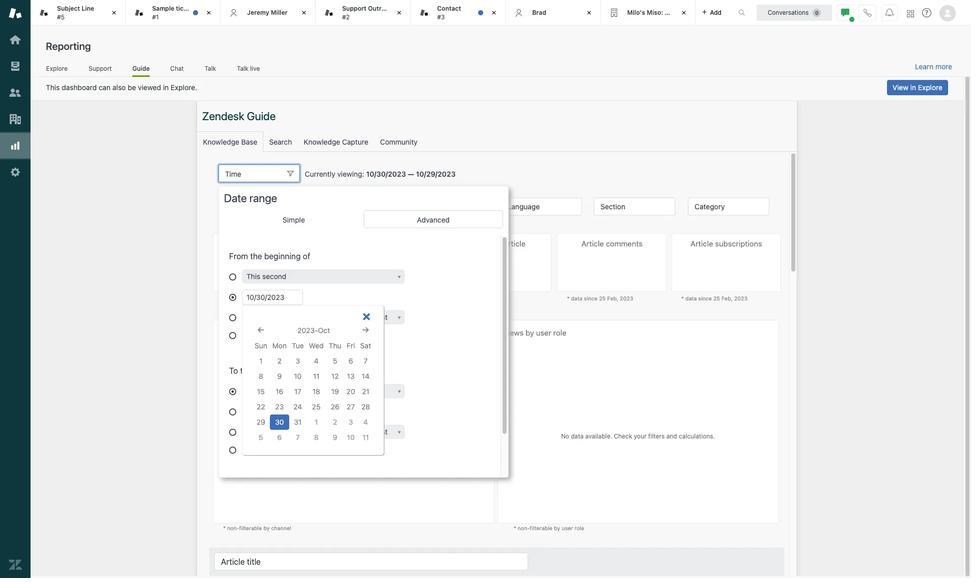 Task type: locate. For each thing, give the bounding box(es) containing it.
0 horizontal spatial explore
[[46, 64, 68, 72]]

1 vertical spatial explore
[[918, 83, 943, 92]]

also
[[112, 83, 126, 92]]

support up #2
[[342, 5, 367, 12]]

0 horizontal spatial support
[[89, 64, 112, 72]]

talk live link
[[237, 64, 260, 75]]

2 close image from the left
[[394, 8, 404, 18]]

close image right contact #3
[[489, 8, 499, 18]]

jeremy miller tab
[[221, 0, 316, 25]]

close image right miller
[[299, 8, 309, 18]]

close image left add dropdown button
[[679, 8, 690, 18]]

0 horizontal spatial in
[[163, 83, 169, 92]]

explore down learn more link
[[918, 83, 943, 92]]

3 tab from the left
[[411, 0, 506, 25]]

view
[[893, 83, 909, 92]]

explore link
[[46, 64, 68, 75]]

0 horizontal spatial close image
[[109, 8, 119, 18]]

jeremy
[[247, 9, 269, 16]]

in
[[163, 83, 169, 92], [911, 83, 917, 92]]

3 close image from the left
[[489, 8, 499, 18]]

support link
[[88, 64, 112, 75]]

close image inside brad tab
[[584, 8, 594, 18]]

talk left live
[[237, 64, 249, 72]]

explore up this
[[46, 64, 68, 72]]

get help image
[[923, 8, 932, 17]]

0 horizontal spatial talk
[[205, 64, 216, 72]]

1 vertical spatial support
[[89, 64, 112, 72]]

#2
[[342, 13, 350, 21]]

1 horizontal spatial in
[[911, 83, 917, 92]]

explore.
[[171, 83, 197, 92]]

1 close image from the left
[[299, 8, 309, 18]]

2 talk from the left
[[237, 64, 249, 72]]

in right viewed
[[163, 83, 169, 92]]

support inside the support outreach #2
[[342, 5, 367, 12]]

support
[[342, 5, 367, 12], [89, 64, 112, 72]]

close image right brad
[[584, 8, 594, 18]]

2 tab from the left
[[316, 0, 411, 25]]

outreach
[[368, 5, 396, 12]]

zendesk products image
[[907, 10, 914, 17]]

close image left jeremy
[[204, 8, 214, 18]]

1 horizontal spatial support
[[342, 5, 367, 12]]

close image
[[109, 8, 119, 18], [204, 8, 214, 18], [584, 8, 594, 18]]

#1 tab
[[126, 0, 221, 25]]

#1
[[152, 13, 159, 21]]

1 talk from the left
[[205, 64, 216, 72]]

close image right 'line'
[[109, 8, 119, 18]]

2 in from the left
[[911, 83, 917, 92]]

close image
[[299, 8, 309, 18], [394, 8, 404, 18], [489, 8, 499, 18], [679, 8, 690, 18]]

view in explore
[[893, 83, 943, 92]]

tab
[[31, 0, 126, 25], [316, 0, 411, 25], [411, 0, 506, 25], [601, 0, 696, 25]]

in right view
[[911, 83, 917, 92]]

close image inside jeremy miller tab
[[299, 8, 309, 18]]

1 tab from the left
[[31, 0, 126, 25]]

1 in from the left
[[163, 83, 169, 92]]

close image left #3
[[394, 8, 404, 18]]

customers image
[[9, 86, 22, 99]]

in inside "button"
[[911, 83, 917, 92]]

support for support
[[89, 64, 112, 72]]

support up can
[[89, 64, 112, 72]]

2 horizontal spatial close image
[[584, 8, 594, 18]]

conversations
[[768, 8, 809, 16]]

learn
[[916, 62, 934, 71]]

talk right chat
[[205, 64, 216, 72]]

talk
[[205, 64, 216, 72], [237, 64, 249, 72]]

1 horizontal spatial talk
[[237, 64, 249, 72]]

talk for talk
[[205, 64, 216, 72]]

1 horizontal spatial close image
[[204, 8, 214, 18]]

miller
[[271, 9, 288, 16]]

chat link
[[170, 64, 184, 75]]

tab containing support outreach
[[316, 0, 411, 25]]

1 horizontal spatial explore
[[918, 83, 943, 92]]

chat
[[170, 64, 184, 72]]

main element
[[0, 0, 31, 578]]

subject line #5
[[57, 5, 94, 21]]

notifications image
[[886, 8, 894, 17]]

view in explore button
[[887, 80, 949, 95]]

explore
[[46, 64, 68, 72], [918, 83, 943, 92]]

tab containing subject line
[[31, 0, 126, 25]]

tab containing contact
[[411, 0, 506, 25]]

2 close image from the left
[[204, 8, 214, 18]]

0 vertical spatial support
[[342, 5, 367, 12]]

#5
[[57, 13, 65, 21]]

3 close image from the left
[[584, 8, 594, 18]]

zendesk image
[[9, 558, 22, 572]]



Task type: vqa. For each thing, say whether or not it's contained in the screenshot.
Be
yes



Task type: describe. For each thing, give the bounding box(es) containing it.
learn more
[[916, 62, 953, 71]]

close image inside #1 tab
[[204, 8, 214, 18]]

viewed
[[138, 83, 161, 92]]

this dashboard can also be viewed in explore.
[[46, 83, 197, 92]]

subject
[[57, 5, 80, 12]]

brad tab
[[506, 0, 601, 25]]

jeremy miller
[[247, 9, 288, 16]]

tabs tab list
[[31, 0, 728, 25]]

support for support outreach #2
[[342, 5, 367, 12]]

can
[[99, 83, 111, 92]]

views image
[[9, 60, 22, 73]]

0 vertical spatial explore
[[46, 64, 68, 72]]

talk link
[[204, 64, 216, 75]]

zendesk support image
[[9, 7, 22, 20]]

support outreach #2
[[342, 5, 396, 21]]

organizations image
[[9, 113, 22, 126]]

conversations button
[[757, 4, 832, 21]]

reporting
[[46, 40, 91, 52]]

learn more link
[[916, 62, 953, 71]]

guide link
[[133, 64, 150, 77]]

reporting image
[[9, 139, 22, 152]]

add
[[710, 8, 722, 16]]

this
[[46, 83, 60, 92]]

line
[[82, 5, 94, 12]]

live
[[250, 64, 260, 72]]

guide
[[133, 64, 150, 72]]

get started image
[[9, 33, 22, 46]]

4 tab from the left
[[601, 0, 696, 25]]

add button
[[696, 0, 728, 25]]

talk for talk live
[[237, 64, 249, 72]]

talk live
[[237, 64, 260, 72]]

#3
[[437, 13, 445, 21]]

more
[[936, 62, 953, 71]]

admin image
[[9, 166, 22, 179]]

dashboard
[[62, 83, 97, 92]]

be
[[128, 83, 136, 92]]

1 close image from the left
[[109, 8, 119, 18]]

contact
[[437, 5, 461, 12]]

contact #3
[[437, 5, 461, 21]]

button displays agent's chat status as online. image
[[842, 8, 850, 17]]

explore inside "button"
[[918, 83, 943, 92]]

brad
[[532, 9, 547, 16]]

4 close image from the left
[[679, 8, 690, 18]]



